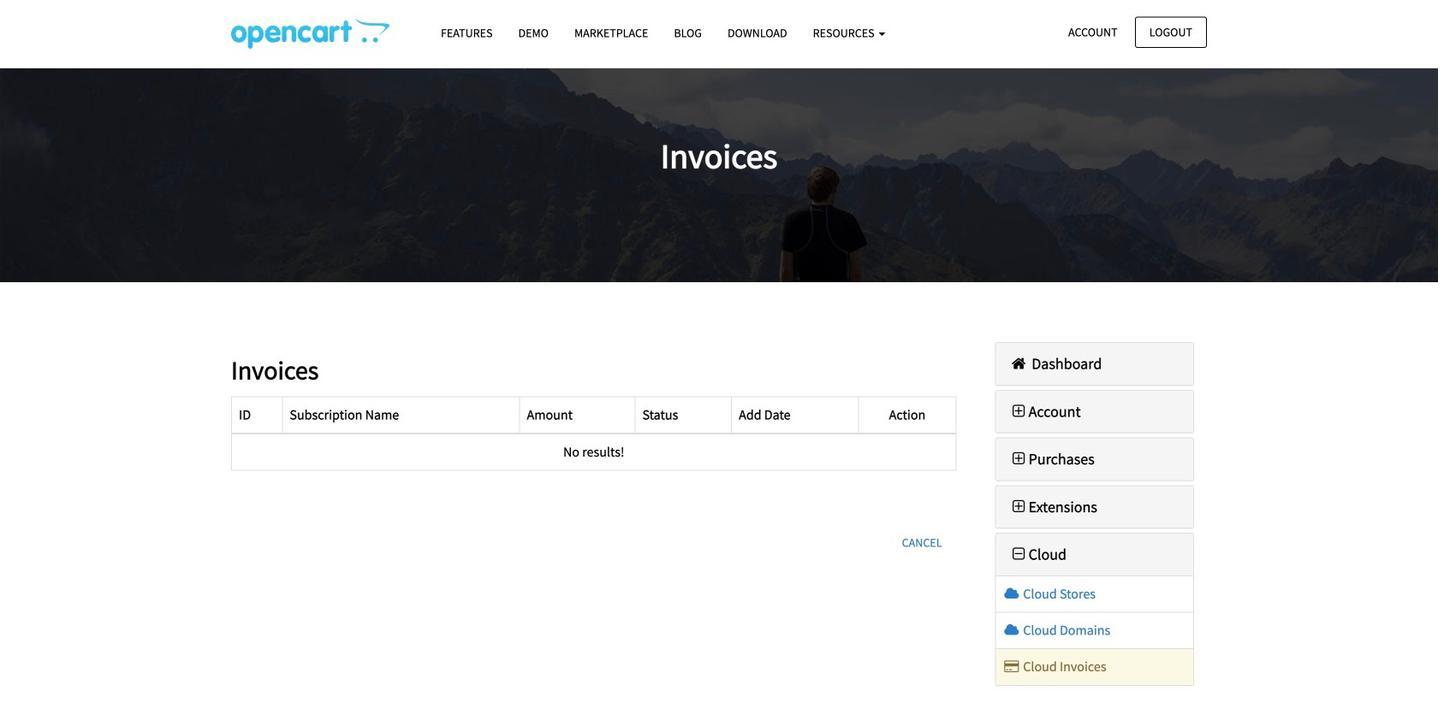 Task type: vqa. For each thing, say whether or not it's contained in the screenshot.
Marketplace Advertising
no



Task type: locate. For each thing, give the bounding box(es) containing it.
plus square o image
[[1009, 404, 1029, 419], [1009, 452, 1029, 467]]

cloud image
[[1003, 588, 1021, 601]]

plus square o image down home icon
[[1009, 404, 1029, 419]]

0 vertical spatial plus square o image
[[1009, 404, 1029, 419]]

opencart cloud - invoice list image
[[231, 18, 390, 49]]

plus square o image up plus square o image
[[1009, 452, 1029, 467]]

1 vertical spatial plus square o image
[[1009, 452, 1029, 467]]



Task type: describe. For each thing, give the bounding box(es) containing it.
home image
[[1009, 356, 1029, 372]]

cloud image
[[1003, 624, 1021, 638]]

2 plus square o image from the top
[[1009, 452, 1029, 467]]

credit card image
[[1003, 661, 1021, 674]]

1 plus square o image from the top
[[1009, 404, 1029, 419]]

minus square o image
[[1009, 547, 1029, 563]]

plus square o image
[[1009, 500, 1029, 515]]



